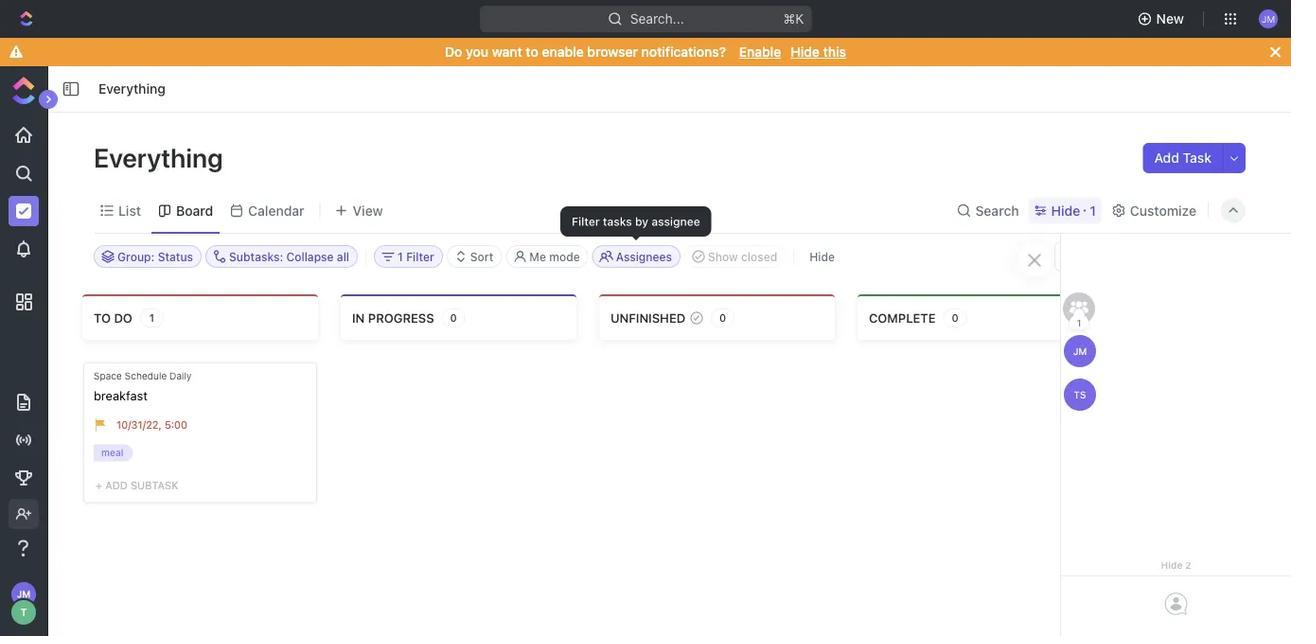 Task type: locate. For each thing, give the bounding box(es) containing it.
add left task
[[1155, 150, 1180, 166]]

do
[[114, 311, 133, 325]]

1 horizontal spatial add
[[1155, 150, 1180, 166]]

3 0 from the left
[[952, 312, 959, 324]]

0 horizontal spatial 0
[[450, 312, 457, 324]]

show
[[708, 250, 738, 263]]

1 left filter at the left
[[398, 250, 403, 263]]

me mode
[[530, 250, 580, 263]]

1 0 from the left
[[450, 312, 457, 324]]

add right +
[[105, 480, 128, 492]]

1 horizontal spatial jm
[[1074, 346, 1087, 357]]

2 horizontal spatial jm
[[1262, 13, 1276, 24]]

1 horizontal spatial 0
[[720, 312, 727, 324]]

calendar
[[248, 203, 305, 218]]

2 horizontal spatial 0
[[952, 312, 959, 324]]

view
[[353, 203, 383, 218]]

customize button
[[1106, 197, 1203, 224]]

assignees button
[[593, 245, 681, 268]]

1
[[1090, 203, 1096, 218], [398, 250, 403, 263], [149, 312, 154, 324], [1077, 317, 1082, 328]]

task
[[1183, 150, 1212, 166]]

0 vertical spatial jm
[[1262, 13, 1276, 24]]

new
[[1157, 11, 1185, 27]]

view button
[[328, 188, 390, 233]]

to
[[526, 44, 539, 60], [94, 311, 111, 325]]

hide for hide 1
[[1052, 203, 1081, 218]]

customize
[[1131, 203, 1197, 218]]

enable
[[739, 44, 782, 60]]

status
[[158, 250, 193, 263]]

want
[[492, 44, 523, 60]]

mode
[[549, 250, 580, 263]]

calendar link
[[244, 197, 305, 224]]

everything
[[98, 81, 166, 97], [94, 142, 229, 173]]

1 right do
[[149, 312, 154, 324]]

1 horizontal spatial to
[[526, 44, 539, 60]]

add inside button
[[1155, 150, 1180, 166]]

add
[[1155, 150, 1180, 166], [105, 480, 128, 492]]

list
[[118, 203, 141, 218]]

add task button
[[1143, 143, 1223, 173]]

filter
[[406, 250, 434, 263]]

hide for hide
[[810, 250, 835, 263]]

group: status
[[117, 250, 193, 263]]

0 vertical spatial add
[[1155, 150, 1180, 166]]

jm
[[1262, 13, 1276, 24], [1074, 346, 1087, 357], [17, 589, 31, 600]]

hide 2
[[1161, 560, 1192, 571]]

to right want
[[526, 44, 539, 60]]

hide button
[[802, 245, 843, 268]]

hide right closed
[[810, 250, 835, 263]]

new button
[[1130, 4, 1196, 34]]

hide inside hide button
[[810, 250, 835, 263]]

everything link
[[94, 78, 170, 100]]

collapse
[[286, 250, 334, 263]]

unfinished
[[611, 311, 686, 325]]

board
[[176, 203, 213, 218]]

me mode button
[[506, 245, 589, 268]]

sort button
[[447, 245, 502, 268]]

subtask
[[131, 480, 178, 492]]

all
[[337, 250, 350, 263]]

0 right progress
[[450, 312, 457, 324]]

hide
[[791, 44, 820, 60], [1052, 203, 1081, 218], [810, 250, 835, 263], [1161, 560, 1183, 571]]

show closed button
[[685, 245, 786, 268]]

show closed
[[708, 250, 778, 263]]

1 inside dropdown button
[[398, 250, 403, 263]]

0 vertical spatial to
[[526, 44, 539, 60]]

hide left 2
[[1161, 560, 1183, 571]]

board link
[[172, 197, 213, 224]]

1 left customize button
[[1090, 203, 1096, 218]]

1 vertical spatial add
[[105, 480, 128, 492]]

1 vertical spatial to
[[94, 311, 111, 325]]

Search tasks... text field
[[1056, 242, 1245, 271]]

10/31/22
[[116, 419, 158, 431]]

0 down 'show' at the top
[[720, 312, 727, 324]]

me
[[530, 250, 546, 263]]

closed
[[741, 250, 778, 263]]

to do
[[94, 311, 133, 325]]

jm inside jm "dropdown button"
[[1262, 13, 1276, 24]]

to left do
[[94, 311, 111, 325]]

0 right "complete"
[[952, 312, 959, 324]]

search...
[[630, 11, 684, 27]]

schedule
[[125, 370, 167, 381]]

2
[[1186, 560, 1192, 571]]

hide 1
[[1052, 203, 1096, 218]]

meal button
[[94, 445, 137, 466]]

0 horizontal spatial to
[[94, 311, 111, 325]]

0
[[450, 312, 457, 324], [720, 312, 727, 324], [952, 312, 959, 324]]

browser
[[588, 44, 638, 60]]

do you want to enable browser notifications? enable hide this
[[445, 44, 847, 60]]

+ add subtask
[[96, 480, 178, 492]]

complete
[[869, 311, 936, 325]]

hide right search
[[1052, 203, 1081, 218]]

0 horizontal spatial jm
[[17, 589, 31, 600]]

0 for in progress
[[450, 312, 457, 324]]



Task type: describe. For each thing, give the bounding box(es) containing it.
daily
[[170, 370, 192, 381]]

progress
[[368, 311, 434, 325]]

1 up ts
[[1077, 317, 1082, 328]]

hide for hide 2
[[1161, 560, 1183, 571]]

you
[[466, 44, 489, 60]]

,
[[158, 419, 162, 431]]

ts
[[1074, 389, 1087, 400]]

t
[[20, 607, 27, 619]]

jm button
[[1254, 4, 1284, 34]]

0 for complete
[[952, 312, 959, 324]]

1 vertical spatial jm
[[1074, 346, 1087, 357]]

assignees
[[616, 250, 672, 263]]

breakfast
[[94, 388, 148, 402]]

search button
[[951, 197, 1025, 224]]

1 filter
[[398, 250, 434, 263]]

jm t
[[17, 589, 31, 619]]

hide left this
[[791, 44, 820, 60]]

notifications?
[[642, 44, 726, 60]]

in progress
[[352, 311, 434, 325]]

view button
[[328, 197, 390, 224]]

subtasks:
[[229, 250, 283, 263]]

space
[[94, 370, 122, 381]]

search
[[976, 203, 1020, 218]]

⌘k
[[784, 11, 804, 27]]

5:00
[[165, 419, 188, 431]]

meal
[[101, 448, 124, 458]]

add task
[[1155, 150, 1212, 166]]

this
[[823, 44, 847, 60]]

+
[[96, 480, 102, 492]]

1 vertical spatial everything
[[94, 142, 229, 173]]

sort
[[470, 250, 494, 263]]

1 filter button
[[374, 245, 443, 268]]

group:
[[117, 250, 155, 263]]

in
[[352, 311, 365, 325]]

10/31/22 , 5:00
[[116, 419, 188, 431]]

subtasks: collapse all
[[229, 250, 350, 263]]

0 horizontal spatial add
[[105, 480, 128, 492]]

2 0 from the left
[[720, 312, 727, 324]]

do
[[445, 44, 463, 60]]

space schedule daily breakfast
[[94, 370, 192, 402]]

2 vertical spatial jm
[[17, 589, 31, 600]]

enable
[[542, 44, 584, 60]]

0 vertical spatial everything
[[98, 81, 166, 97]]

list link
[[115, 197, 141, 224]]



Task type: vqa. For each thing, say whether or not it's contained in the screenshot.
client 1 project
no



